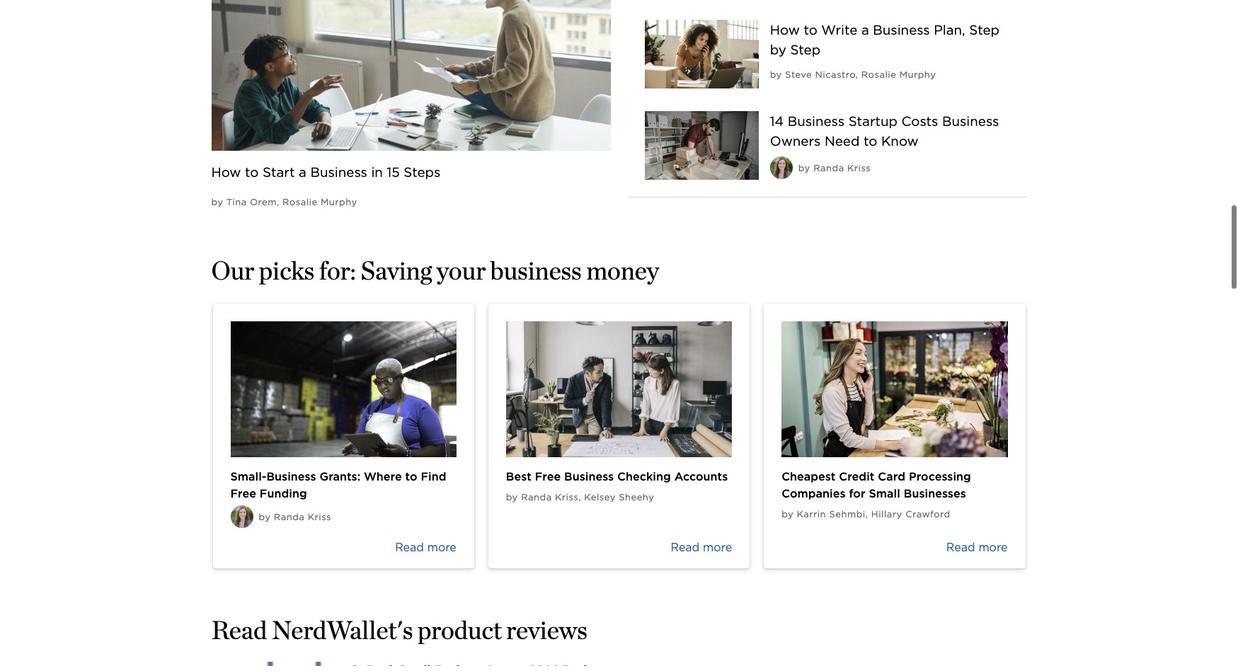 Task type: vqa. For each thing, say whether or not it's contained in the screenshot.
the topmost a
yes



Task type: describe. For each thing, give the bounding box(es) containing it.
cheapest credit card processing companies for small businesses
[[782, 465, 971, 495]]

nerdwallet's
[[272, 609, 413, 641]]

rosalie murphy link for by tina orem , rosalie murphy
[[283, 192, 357, 203]]

, for steve nicastro
[[856, 64, 858, 75]]

steve nicastro link
[[785, 64, 856, 75]]

murphy for by tina orem , rosalie murphy
[[321, 192, 357, 203]]

accounts
[[675, 465, 728, 478]]

our
[[211, 250, 254, 281]]

tina
[[226, 192, 247, 203]]

randa kriss link
[[814, 158, 871, 169]]

by steve nicastro , rosalie murphy
[[770, 64, 936, 75]]

by left karrin
[[782, 504, 794, 515]]

business up owners
[[788, 108, 845, 124]]

business inside 'small-business grants: where to find free funding'
[[267, 465, 316, 478]]

1 vertical spatial by randa kriss
[[259, 507, 331, 517]]

2 vertical spatial kriss
[[308, 507, 331, 517]]

how to start a business in 15 steps link
[[211, 157, 611, 177]]

read for best free business checking accounts
[[671, 536, 700, 549]]

tina orem link
[[226, 192, 277, 203]]

where
[[364, 465, 402, 478]]

know
[[881, 128, 919, 144]]

1 horizontal spatial by randa kriss
[[799, 158, 871, 169]]

by left steve
[[770, 64, 782, 75]]

how for how to write a business plan, step by step
[[770, 17, 800, 33]]

processing
[[909, 465, 971, 478]]

to inside how to write a business plan, step by step
[[804, 17, 818, 33]]

small-
[[230, 465, 267, 478]]

kelsey
[[584, 487, 616, 498]]

to inside 14 business startup costs business owners need to know
[[864, 128, 878, 144]]

small-business grants: where to find free funding
[[230, 465, 446, 495]]

, for tina orem
[[277, 192, 279, 203]]

money
[[587, 250, 659, 281]]

a for start
[[299, 159, 307, 175]]

read more for best free business checking accounts
[[671, 536, 732, 549]]

sehmbi
[[829, 504, 866, 515]]

2 horizontal spatial kriss
[[848, 158, 871, 169]]

14 business startup costs business owners need to know
[[770, 108, 999, 144]]

companies
[[782, 482, 846, 495]]

1 vertical spatial randa
[[521, 487, 552, 498]]

hillary
[[871, 504, 903, 515]]

your
[[437, 250, 486, 281]]

by randa kriss kelsey sheehy
[[506, 487, 654, 498]]

read for cheapest credit card processing companies for small businesses
[[947, 536, 975, 549]]

business right costs
[[942, 108, 999, 124]]

more for small-business grants: where to find free funding
[[427, 536, 457, 549]]

read nerdwallet's product reviews
[[211, 609, 588, 641]]

1 vertical spatial kriss
[[555, 487, 579, 498]]

15
[[387, 159, 400, 175]]

a for write
[[862, 17, 869, 33]]

find
[[421, 465, 446, 478]]

business inside how to write a business plan, step by step
[[873, 17, 930, 33]]

small
[[869, 482, 901, 495]]

for
[[849, 482, 866, 495]]

by down best
[[506, 487, 518, 498]]

rosalie for orem
[[283, 192, 318, 203]]



Task type: locate. For each thing, give the bounding box(es) containing it.
credit
[[839, 465, 875, 478]]

how to write a business plan, step by step link
[[770, 15, 1010, 55]]

randa kriss's profile picture image down owners
[[770, 152, 793, 174]]

read more
[[395, 536, 457, 549], [671, 536, 732, 549], [947, 536, 1008, 549]]

1 vertical spatial rosalie
[[283, 192, 318, 203]]

0 horizontal spatial more
[[427, 536, 457, 549]]

sheehy
[[619, 487, 654, 498]]

read for small-business grants: where to find free funding
[[395, 536, 424, 549]]

murphy for by steve nicastro , rosalie murphy
[[900, 64, 936, 75]]

1 vertical spatial randa kriss's profile picture image
[[230, 500, 253, 523]]

0 horizontal spatial ,
[[277, 192, 279, 203]]

,
[[856, 64, 858, 75], [277, 192, 279, 203], [866, 504, 868, 515]]

read more for small-business grants: where to find free funding
[[395, 536, 457, 549]]

businesses
[[904, 482, 966, 495]]

rosalie murphy link down how to write a business plan, step by step 'link'
[[862, 64, 936, 75]]

0 vertical spatial randa
[[814, 158, 844, 169]]

kriss left kelsey
[[555, 487, 579, 498]]

0 horizontal spatial how
[[211, 159, 241, 175]]

2 read more from the left
[[671, 536, 732, 549]]

0 vertical spatial kriss
[[848, 158, 871, 169]]

how to write a business plan, step by step
[[770, 17, 1000, 53]]

small-business grants: where to find free money image
[[230, 317, 457, 452]]

0 vertical spatial by randa kriss
[[799, 158, 871, 169]]

0 vertical spatial rosalie murphy link
[[862, 64, 936, 75]]

0 vertical spatial a
[[862, 17, 869, 33]]

steve
[[785, 64, 812, 75]]

orem
[[250, 192, 277, 203]]

1 horizontal spatial ,
[[856, 64, 858, 75]]

1 horizontal spatial rosalie murphy link
[[862, 64, 936, 75]]

business left plan,
[[873, 17, 930, 33]]

2 horizontal spatial more
[[979, 536, 1008, 549]]

rosalie murphy link down 'how to start a business in 15 steps'
[[283, 192, 357, 203]]

costs
[[902, 108, 938, 124]]

a right start
[[299, 159, 307, 175]]

murphy down how to write a business plan, step by step 'link'
[[900, 64, 936, 75]]

saving
[[361, 250, 432, 281]]

2 vertical spatial randa
[[274, 507, 305, 517]]

by randa kriss down funding
[[259, 507, 331, 517]]

to down startup
[[864, 128, 878, 144]]

business left 'in'
[[310, 159, 367, 175]]

by randa kriss
[[799, 158, 871, 169], [259, 507, 331, 517]]

, left hillary
[[866, 504, 868, 515]]

startup
[[849, 108, 898, 124]]

reviews
[[507, 609, 588, 641]]

a
[[862, 17, 869, 33], [299, 159, 307, 175]]

best
[[506, 465, 532, 478]]

0 horizontal spatial murphy
[[321, 192, 357, 203]]

free right best
[[535, 465, 561, 478]]

1 horizontal spatial rosalie
[[862, 64, 897, 75]]

1 vertical spatial murphy
[[321, 192, 357, 203]]

business up by randa kriss kelsey sheehy
[[564, 465, 614, 478]]

free inside 'small-business grants: where to find free funding'
[[230, 482, 256, 495]]

2 vertical spatial ,
[[866, 504, 868, 515]]

rosalie down how to write a business plan, step by step
[[862, 64, 897, 75]]

1 vertical spatial ,
[[277, 192, 279, 203]]

nicastro
[[815, 64, 856, 75]]

more for best free business checking accounts
[[703, 536, 732, 549]]

0 vertical spatial randa kriss's profile picture image
[[770, 152, 793, 174]]

randa down funding
[[274, 507, 305, 517]]

write
[[822, 17, 858, 33]]

rosalie right orem
[[283, 192, 318, 203]]

to left find
[[405, 465, 418, 478]]

0 horizontal spatial randa
[[274, 507, 305, 517]]

start
[[263, 159, 295, 175]]

0 horizontal spatial by randa kriss
[[259, 507, 331, 517]]

cheapest
[[782, 465, 836, 478]]

1 read more from the left
[[395, 536, 457, 549]]

1 vertical spatial a
[[299, 159, 307, 175]]

0 vertical spatial rosalie
[[862, 64, 897, 75]]

1 horizontal spatial randa
[[521, 487, 552, 498]]

in
[[371, 159, 383, 175]]

product
[[418, 609, 502, 641]]

3 read more from the left
[[947, 536, 1008, 549]]

1 horizontal spatial read more
[[671, 536, 732, 549]]

1 horizontal spatial step
[[970, 17, 1000, 33]]

1 more from the left
[[427, 536, 457, 549]]

by left tina
[[211, 192, 223, 203]]

by down funding
[[259, 507, 271, 517]]

rosalie
[[862, 64, 897, 75], [283, 192, 318, 203]]

steps
[[404, 159, 441, 175]]

grants:
[[320, 465, 361, 478]]

murphy
[[900, 64, 936, 75], [321, 192, 357, 203]]

step right plan,
[[970, 17, 1000, 33]]

how
[[770, 17, 800, 33], [211, 159, 241, 175]]

2 horizontal spatial ,
[[866, 504, 868, 515]]

for:
[[319, 250, 356, 281]]

by tina orem , rosalie murphy
[[211, 192, 357, 203]]

randa kriss's profile picture image down 'small-'
[[230, 500, 253, 523]]

owners
[[770, 128, 821, 144]]

to
[[804, 17, 818, 33], [864, 128, 878, 144], [245, 159, 259, 175], [405, 465, 418, 478]]

step up steve
[[791, 37, 821, 53]]

rosalie murphy link for by steve nicastro , rosalie murphy
[[862, 64, 936, 75]]

murphy down 'how to start a business in 15 steps'
[[321, 192, 357, 203]]

by
[[770, 37, 787, 53], [770, 64, 782, 75], [799, 158, 811, 169], [211, 192, 223, 203], [506, 487, 518, 498], [782, 504, 794, 515], [259, 507, 271, 517]]

kriss
[[848, 158, 871, 169], [555, 487, 579, 498], [308, 507, 331, 517]]

a right "write"
[[862, 17, 869, 33]]

14
[[770, 108, 784, 124]]

randa down need
[[814, 158, 844, 169]]

2 horizontal spatial read more
[[947, 536, 1008, 549]]

1 horizontal spatial a
[[862, 17, 869, 33]]

by inside how to write a business plan, step by step
[[770, 37, 787, 53]]

randa
[[814, 158, 844, 169], [521, 487, 552, 498], [274, 507, 305, 517]]

3 more from the left
[[979, 536, 1008, 549]]

1 vertical spatial step
[[791, 37, 821, 53]]

best free business checking accounts
[[506, 465, 728, 478]]

0 vertical spatial how
[[770, 17, 800, 33]]

how to start a business in 15 steps
[[211, 159, 441, 175]]

by randa kriss down need
[[799, 158, 871, 169]]

0 vertical spatial free
[[535, 465, 561, 478]]

2 more from the left
[[703, 536, 732, 549]]

, down how to write a business plan, step by step
[[856, 64, 858, 75]]

to left start
[[245, 159, 259, 175]]

1 vertical spatial free
[[230, 482, 256, 495]]

picks
[[259, 250, 314, 281]]

0 horizontal spatial kriss
[[308, 507, 331, 517]]

2 horizontal spatial randa
[[814, 158, 844, 169]]

14 business startup costs business owners need to know link
[[770, 106, 1010, 146]]

checking
[[617, 465, 671, 478]]

0 horizontal spatial rosalie murphy link
[[283, 192, 357, 203]]

by down owners
[[799, 158, 811, 169]]

0 vertical spatial ,
[[856, 64, 858, 75]]

read more for cheapest credit card processing companies for small businesses
[[947, 536, 1008, 549]]

0 horizontal spatial a
[[299, 159, 307, 175]]

crawford
[[906, 504, 951, 515]]

0 vertical spatial murphy
[[900, 64, 936, 75]]

our picks for: saving your business money
[[211, 250, 659, 281]]

card
[[878, 465, 906, 478]]

how up tina
[[211, 159, 241, 175]]

1 horizontal spatial kriss
[[555, 487, 579, 498]]

0 horizontal spatial free
[[230, 482, 256, 495]]

how up steve
[[770, 17, 800, 33]]

rosalie murphy link
[[862, 64, 936, 75], [283, 192, 357, 203]]

business
[[873, 17, 930, 33], [788, 108, 845, 124], [942, 108, 999, 124], [310, 159, 367, 175], [267, 465, 316, 478], [564, 465, 614, 478]]

0 horizontal spatial randa kriss's profile picture image
[[230, 500, 253, 523]]

1 horizontal spatial more
[[703, 536, 732, 549]]

0 horizontal spatial read more
[[395, 536, 457, 549]]

to inside 'small-business grants: where to find free funding'
[[405, 465, 418, 478]]

0 horizontal spatial step
[[791, 37, 821, 53]]

plan,
[[934, 17, 966, 33]]

randa down best
[[521, 487, 552, 498]]

to left "write"
[[804, 17, 818, 33]]

free down 'small-'
[[230, 482, 256, 495]]

need
[[825, 128, 860, 144]]

1 horizontal spatial how
[[770, 17, 800, 33]]

1 vertical spatial how
[[211, 159, 241, 175]]

more for cheapest credit card processing companies for small businesses
[[979, 536, 1008, 549]]

, down start
[[277, 192, 279, 203]]

free
[[535, 465, 561, 478], [230, 482, 256, 495]]

1 horizontal spatial free
[[535, 465, 561, 478]]

funding
[[260, 482, 307, 495]]

by karrin sehmbi , hillary crawford
[[782, 504, 951, 515]]

by up steve
[[770, 37, 787, 53]]

read
[[395, 536, 424, 549], [671, 536, 700, 549], [947, 536, 975, 549], [211, 609, 267, 641]]

more
[[427, 536, 457, 549], [703, 536, 732, 549], [979, 536, 1008, 549]]

karrin
[[797, 504, 826, 515]]

rosalie for nicastro
[[862, 64, 897, 75]]

business
[[491, 250, 582, 281]]

step
[[970, 17, 1000, 33], [791, 37, 821, 53]]

1 horizontal spatial randa kriss's profile picture image
[[770, 152, 793, 174]]

1 vertical spatial rosalie murphy link
[[283, 192, 357, 203]]

how for how to start a business in 15 steps
[[211, 159, 241, 175]]

a inside how to write a business plan, step by step
[[862, 17, 869, 33]]

1 horizontal spatial murphy
[[900, 64, 936, 75]]

business up funding
[[267, 465, 316, 478]]

0 vertical spatial step
[[970, 17, 1000, 33]]

kriss down 'small-business grants: where to find free funding'
[[308, 507, 331, 517]]

0 horizontal spatial rosalie
[[283, 192, 318, 203]]

randa kriss's profile picture image
[[770, 152, 793, 174], [230, 500, 253, 523]]

kriss down need
[[848, 158, 871, 169]]

how inside how to write a business plan, step by step
[[770, 17, 800, 33]]



